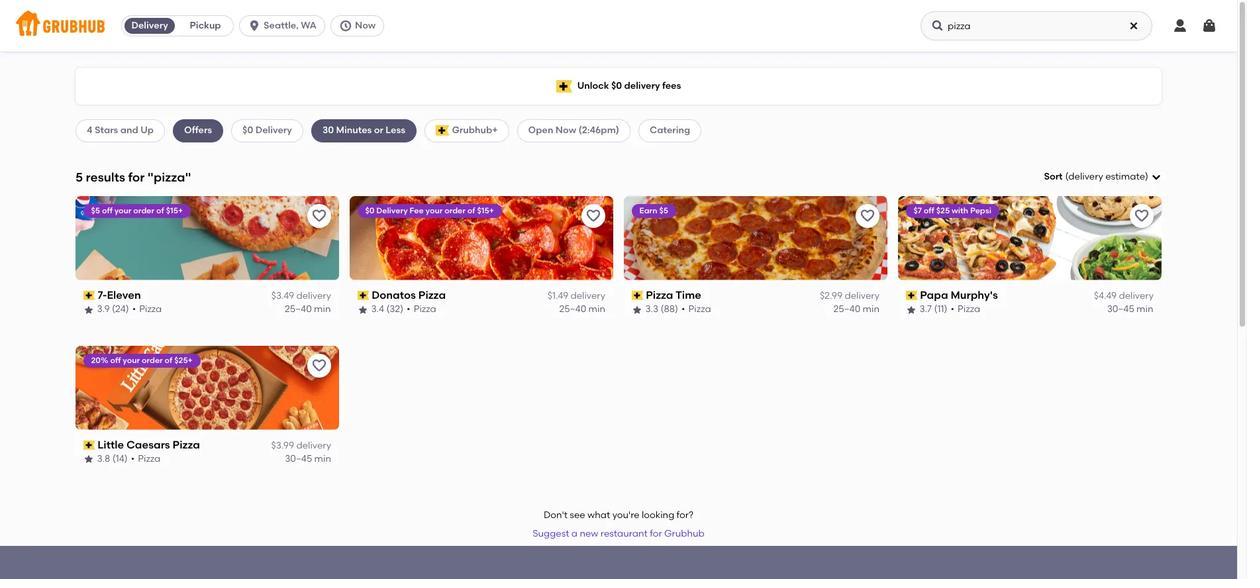 Task type: describe. For each thing, give the bounding box(es) containing it.
estimate
[[1106, 171, 1146, 182]]

seattle, wa
[[264, 20, 317, 31]]

3.9
[[97, 304, 110, 315]]

star icon image for donatos pizza
[[358, 305, 368, 315]]

delivery inside field
[[1069, 171, 1104, 182]]

$25+
[[175, 356, 193, 365]]

(2:46pm)
[[579, 125, 620, 136]]

min for little caesars pizza
[[315, 454, 331, 465]]

off for little
[[111, 356, 121, 365]]

7-eleven logo image
[[76, 196, 339, 280]]

pizza down time
[[689, 304, 712, 315]]

pizza down donatos pizza
[[414, 304, 437, 315]]

delivery for $0 delivery
[[256, 125, 292, 136]]

0 vertical spatial $0
[[612, 80, 622, 91]]

suggest
[[533, 528, 570, 540]]

sort
[[1045, 171, 1063, 182]]

restaurant
[[601, 528, 648, 540]]

1 $15+ from the left
[[166, 206, 183, 215]]

$0 delivery fee your order of $15+
[[366, 206, 495, 215]]

papa murphy's
[[921, 289, 999, 301]]

25–40 min for 7-eleven
[[285, 304, 331, 315]]

$7 off $25 with pepsi
[[915, 206, 992, 215]]

now button
[[331, 15, 390, 36]]

delivery for papa murphy's
[[1120, 290, 1155, 302]]

delivery for donatos pizza
[[571, 290, 606, 302]]

donatos pizza logo image
[[350, 196, 614, 280]]

fees
[[663, 80, 682, 91]]

$1.49
[[548, 290, 569, 302]]

$0 for $0 delivery fee your order of $15+
[[366, 206, 375, 215]]

grubhub plus flag logo image for unlock $0 delivery fees
[[556, 80, 572, 92]]

don't
[[544, 510, 568, 521]]

with
[[953, 206, 969, 215]]

5 results for "pizza"
[[76, 169, 191, 185]]

save this restaurant image for donatos pizza
[[586, 208, 602, 224]]

$7
[[915, 206, 923, 215]]

min for 7-eleven
[[315, 304, 331, 315]]

of for little caesars pizza
[[165, 356, 173, 365]]

for?
[[677, 510, 694, 521]]

star icon image for papa murphy's
[[907, 305, 917, 315]]

eleven
[[107, 289, 141, 301]]

(11)
[[935, 304, 948, 315]]

(32)
[[387, 304, 404, 315]]

or
[[374, 125, 384, 136]]

open now (2:46pm)
[[529, 125, 620, 136]]

what
[[588, 510, 611, 521]]

time
[[676, 289, 702, 301]]

Search for food, convenience, alcohol... search field
[[921, 11, 1153, 40]]

$3.49
[[272, 290, 294, 302]]

3.8 (14)
[[97, 454, 128, 465]]

$5 off your order of $15+
[[91, 206, 183, 215]]

• pizza for time
[[682, 304, 712, 315]]

• pizza for pizza
[[407, 304, 437, 315]]

3.3 (88)
[[646, 304, 679, 315]]

• for time
[[682, 304, 686, 315]]

1 $5 from the left
[[91, 206, 100, 215]]

• for eleven
[[133, 304, 136, 315]]

little caesars pizza
[[98, 439, 200, 451]]

and
[[120, 125, 138, 136]]

3.4
[[372, 304, 385, 315]]

your right fee
[[426, 206, 443, 215]]

$4.49
[[1095, 290, 1117, 302]]

don't see what you're looking for?
[[544, 510, 694, 521]]

you're
[[613, 510, 640, 521]]

subscription pass image for donatos pizza
[[358, 291, 370, 300]]

now inside button
[[355, 20, 376, 31]]

donatos pizza
[[372, 289, 446, 301]]

"pizza"
[[148, 169, 191, 185]]

)
[[1146, 171, 1149, 182]]

3.9 (24)
[[97, 304, 129, 315]]

25–40 for donatos pizza
[[560, 304, 587, 315]]

earn
[[640, 206, 658, 215]]

30 minutes or less
[[323, 125, 406, 136]]

murphy's
[[952, 289, 999, 301]]

earn $5
[[640, 206, 669, 215]]

min for donatos pizza
[[589, 304, 606, 315]]

order for 7-eleven
[[134, 206, 155, 215]]

30–45 min for papa murphy's
[[1108, 304, 1155, 315]]

(88)
[[661, 304, 679, 315]]

subscription pass image for papa murphy's
[[907, 291, 918, 300]]

min for pizza time
[[863, 304, 880, 315]]

30–45 for little caesars pizza
[[285, 454, 312, 465]]

4 stars and up
[[87, 125, 154, 136]]

30–45 min for little caesars pizza
[[285, 454, 331, 465]]

30–45 for papa murphy's
[[1108, 304, 1135, 315]]

seattle,
[[264, 20, 299, 31]]

less
[[386, 125, 406, 136]]

save this restaurant image for 7-eleven
[[311, 208, 327, 224]]

3.7 (11)
[[921, 304, 948, 315]]

(14)
[[113, 454, 128, 465]]

$0 for $0 delivery
[[243, 125, 253, 136]]

svg image for seattle, wa
[[248, 19, 261, 32]]

save this restaurant image for papa murphy's
[[1135, 208, 1151, 224]]

suggest a new restaurant for grubhub button
[[527, 522, 711, 546]]

catering
[[650, 125, 691, 136]]

suggest a new restaurant for grubhub
[[533, 528, 705, 540]]

sort ( delivery estimate )
[[1045, 171, 1149, 182]]

subscription pass image for little caesars pizza
[[84, 441, 95, 450]]

delivery for 7-eleven
[[297, 290, 331, 302]]

of for 7-eleven
[[157, 206, 165, 215]]

$2.99 delivery
[[820, 290, 880, 302]]

save this restaurant image for pizza time
[[860, 208, 876, 224]]

7-eleven
[[98, 289, 141, 301]]

a
[[572, 528, 578, 540]]

subscription pass image for pizza time
[[632, 291, 644, 300]]

unlock
[[578, 80, 609, 91]]

3.3
[[646, 304, 659, 315]]



Task type: vqa. For each thing, say whether or not it's contained in the screenshot.
bottom 'grubhub plus flag logo'
yes



Task type: locate. For each thing, give the bounding box(es) containing it.
• for pizza
[[407, 304, 411, 315]]

min down $3.99 delivery
[[315, 454, 331, 465]]

• pizza for murphy's
[[952, 304, 981, 315]]

2 vertical spatial $0
[[366, 206, 375, 215]]

star icon image for 7-eleven
[[84, 305, 94, 315]]

of down "pizza"
[[157, 206, 165, 215]]

25–40 min for pizza time
[[834, 304, 880, 315]]

pizza right 'caesars'
[[173, 439, 200, 451]]

0 horizontal spatial 25–40 min
[[285, 304, 331, 315]]

• right the (32)
[[407, 304, 411, 315]]

• pizza for eleven
[[133, 304, 162, 315]]

for inside button
[[650, 528, 663, 540]]

4
[[87, 125, 93, 136]]

3.8
[[97, 454, 111, 465]]

2 horizontal spatial delivery
[[377, 206, 408, 215]]

for right the results
[[128, 169, 145, 185]]

for
[[128, 169, 145, 185], [650, 528, 663, 540]]

2 save this restaurant image from the left
[[860, 208, 876, 224]]

1 vertical spatial for
[[650, 528, 663, 540]]

your right "20%" at the bottom left of the page
[[123, 356, 140, 365]]

svg image for now
[[339, 19, 353, 32]]

3 25–40 from the left
[[834, 304, 861, 315]]

$1.49 delivery
[[548, 290, 606, 302]]

3 25–40 min from the left
[[834, 304, 880, 315]]

• pizza down papa murphy's
[[952, 304, 981, 315]]

open
[[529, 125, 554, 136]]

star icon image left "3.4"
[[358, 305, 368, 315]]

$3.99 delivery
[[271, 440, 331, 451]]

1 horizontal spatial subscription pass image
[[907, 291, 918, 300]]

now right the wa
[[355, 20, 376, 31]]

3.4 (32)
[[372, 304, 404, 315]]

unlock $0 delivery fees
[[578, 80, 682, 91]]

30
[[323, 125, 334, 136]]

2 horizontal spatial $0
[[612, 80, 622, 91]]

caesars
[[127, 439, 170, 451]]

0 horizontal spatial save this restaurant image
[[311, 208, 327, 224]]

pizza down murphy's
[[959, 304, 981, 315]]

1 horizontal spatial delivery
[[256, 125, 292, 136]]

$5 right earn
[[660, 206, 669, 215]]

20%
[[91, 356, 109, 365]]

1 vertical spatial $0
[[243, 125, 253, 136]]

for down looking at the bottom of the page
[[650, 528, 663, 540]]

save this restaurant image for little caesars pizza
[[311, 358, 327, 374]]

• pizza down 'caesars'
[[131, 454, 161, 465]]

5
[[76, 169, 83, 185]]

svg image
[[1173, 18, 1189, 34], [1202, 18, 1218, 34], [932, 19, 945, 32], [1129, 21, 1140, 31]]

$4.49 delivery
[[1095, 290, 1155, 302]]

$3.49 delivery
[[272, 290, 331, 302]]

• pizza down donatos pizza
[[407, 304, 437, 315]]

1 horizontal spatial now
[[556, 125, 577, 136]]

0 horizontal spatial for
[[128, 169, 145, 185]]

0 horizontal spatial $15+
[[166, 206, 183, 215]]

svg image inside seattle, wa button
[[248, 19, 261, 32]]

subscription pass image left 7-
[[84, 291, 95, 300]]

1 vertical spatial delivery
[[256, 125, 292, 136]]

pizza right donatos
[[419, 289, 446, 301]]

pizza time
[[647, 289, 702, 301]]

now inside 5 results for "pizza" main content
[[556, 125, 577, 136]]

order down 5 results for "pizza"
[[134, 206, 155, 215]]

delivery right $1.49
[[571, 290, 606, 302]]

grubhub plus flag logo image
[[556, 80, 572, 92], [436, 126, 450, 136]]

30–45 min
[[1108, 304, 1155, 315], [285, 454, 331, 465]]

delivery left fee
[[377, 206, 408, 215]]

30–45 down $4.49 delivery
[[1108, 304, 1135, 315]]

• pizza
[[133, 304, 162, 315], [407, 304, 437, 315], [682, 304, 712, 315], [952, 304, 981, 315], [131, 454, 161, 465]]

1 25–40 from the left
[[285, 304, 312, 315]]

5 results for "pizza" main content
[[0, 52, 1238, 579]]

grubhub plus flag logo image for grubhub+
[[436, 126, 450, 136]]

min down $3.49 delivery
[[315, 304, 331, 315]]

none field inside 5 results for "pizza" main content
[[1045, 170, 1162, 184]]

grubhub
[[665, 528, 705, 540]]

25–40 min down $2.99 delivery
[[834, 304, 880, 315]]

up
[[141, 125, 154, 136]]

off
[[102, 206, 113, 215], [925, 206, 935, 215], [111, 356, 121, 365]]

0 horizontal spatial $5
[[91, 206, 100, 215]]

25–40 min down the $1.49 delivery
[[560, 304, 606, 315]]

25–40 min
[[285, 304, 331, 315], [560, 304, 606, 315], [834, 304, 880, 315]]

0 vertical spatial grubhub plus flag logo image
[[556, 80, 572, 92]]

1 horizontal spatial save this restaurant image
[[860, 208, 876, 224]]

subscription pass image left donatos
[[358, 291, 370, 300]]

• pizza right (24)
[[133, 304, 162, 315]]

1 horizontal spatial svg image
[[339, 19, 353, 32]]

donatos
[[372, 289, 416, 301]]

delivery left pickup
[[132, 20, 168, 31]]

pizza time logo image
[[624, 196, 888, 280]]

save this restaurant button for pizza time
[[856, 204, 880, 228]]

1 horizontal spatial 30–45
[[1108, 304, 1135, 315]]

• right (14)
[[131, 454, 135, 465]]

0 horizontal spatial svg image
[[248, 19, 261, 32]]

save this restaurant button for papa murphy's
[[1131, 204, 1155, 228]]

25–40 min down $3.49 delivery
[[285, 304, 331, 315]]

1 horizontal spatial $0
[[366, 206, 375, 215]]

2 25–40 min from the left
[[560, 304, 606, 315]]

stars
[[95, 125, 118, 136]]

order for little caesars pizza
[[142, 356, 163, 365]]

of left $25+
[[165, 356, 173, 365]]

delivery
[[625, 80, 660, 91], [1069, 171, 1104, 182], [297, 290, 331, 302], [571, 290, 606, 302], [845, 290, 880, 302], [1120, 290, 1155, 302], [297, 440, 331, 451]]

subscription pass image left pizza time in the right of the page
[[632, 291, 644, 300]]

new
[[580, 528, 599, 540]]

$5
[[91, 206, 100, 215], [660, 206, 669, 215]]

subscription pass image
[[84, 291, 95, 300], [632, 291, 644, 300], [84, 441, 95, 450]]

star icon image for little caesars pizza
[[84, 454, 94, 465]]

1 vertical spatial save this restaurant image
[[311, 358, 327, 374]]

pickup
[[190, 20, 221, 31]]

None field
[[1045, 170, 1162, 184]]

30–45 min down $3.99 delivery
[[285, 454, 331, 465]]

min down $2.99 delivery
[[863, 304, 880, 315]]

subscription pass image
[[358, 291, 370, 300], [907, 291, 918, 300]]

of
[[157, 206, 165, 215], [468, 206, 476, 215], [165, 356, 173, 365]]

$0 right offers
[[243, 125, 253, 136]]

2 vertical spatial delivery
[[377, 206, 408, 215]]

0 vertical spatial now
[[355, 20, 376, 31]]

2 horizontal spatial of
[[468, 206, 476, 215]]

svg image left seattle,
[[248, 19, 261, 32]]

• right (11)
[[952, 304, 955, 315]]

subscription pass image left little
[[84, 441, 95, 450]]

svg image right the wa
[[339, 19, 353, 32]]

0 horizontal spatial 25–40
[[285, 304, 312, 315]]

0 vertical spatial delivery
[[132, 20, 168, 31]]

(
[[1066, 171, 1069, 182]]

25–40 down $2.99 delivery
[[834, 304, 861, 315]]

save this restaurant button for 7-eleven
[[308, 204, 331, 228]]

save this restaurant button for little caesars pizza
[[308, 354, 331, 378]]

subscription pass image for 7-eleven
[[84, 291, 95, 300]]

2 horizontal spatial 25–40
[[834, 304, 861, 315]]

delivery right $3.99 at the left of the page
[[297, 440, 331, 451]]

1 vertical spatial now
[[556, 125, 577, 136]]

0 horizontal spatial 30–45 min
[[285, 454, 331, 465]]

star icon image left 3.9
[[84, 305, 94, 315]]

1 horizontal spatial 25–40 min
[[560, 304, 606, 315]]

now
[[355, 20, 376, 31], [556, 125, 577, 136]]

$0 right "unlock"
[[612, 80, 622, 91]]

offers
[[184, 125, 212, 136]]

pizza right (24)
[[140, 304, 162, 315]]

25–40 min for donatos pizza
[[560, 304, 606, 315]]

grubhub plus flag logo image left "unlock"
[[556, 80, 572, 92]]

seattle, wa button
[[239, 15, 331, 36]]

$15+
[[166, 206, 183, 215], [478, 206, 495, 215]]

star icon image left 3.8
[[84, 454, 94, 465]]

1 horizontal spatial 30–45 min
[[1108, 304, 1155, 315]]

delivery for $0 delivery fee your order of $15+
[[377, 206, 408, 215]]

of right fee
[[468, 206, 476, 215]]

looking
[[642, 510, 675, 521]]

min for papa murphy's
[[1138, 304, 1155, 315]]

2 subscription pass image from the left
[[907, 291, 918, 300]]

pizza down 'little caesars pizza'
[[138, 454, 161, 465]]

1 save this restaurant image from the left
[[311, 208, 327, 224]]

save this restaurant button for donatos pizza
[[582, 204, 606, 228]]

0 horizontal spatial $0
[[243, 125, 253, 136]]

1 25–40 min from the left
[[285, 304, 331, 315]]

minutes
[[336, 125, 372, 136]]

order left $25+
[[142, 356, 163, 365]]

2 $15+ from the left
[[478, 206, 495, 215]]

2 $5 from the left
[[660, 206, 669, 215]]

0 vertical spatial 30–45 min
[[1108, 304, 1155, 315]]

0 horizontal spatial grubhub plus flag logo image
[[436, 126, 450, 136]]

your down 5 results for "pizza"
[[115, 206, 132, 215]]

1 horizontal spatial grubhub plus flag logo image
[[556, 80, 572, 92]]

2 horizontal spatial 25–40 min
[[834, 304, 880, 315]]

•
[[133, 304, 136, 315], [407, 304, 411, 315], [682, 304, 686, 315], [952, 304, 955, 315], [131, 454, 135, 465]]

30–45 min down $4.49 delivery
[[1108, 304, 1155, 315]]

your for little caesars pizza
[[123, 356, 140, 365]]

wa
[[301, 20, 317, 31]]

$3.99
[[271, 440, 294, 451]]

delivery right $2.99
[[845, 290, 880, 302]]

1 vertical spatial grubhub plus flag logo image
[[436, 126, 450, 136]]

order right fee
[[445, 206, 466, 215]]

delivery right sort
[[1069, 171, 1104, 182]]

1 vertical spatial 30–45 min
[[285, 454, 331, 465]]

delivery left 30
[[256, 125, 292, 136]]

save this restaurant image
[[586, 208, 602, 224], [311, 358, 327, 374]]

off right $7
[[925, 206, 935, 215]]

3.7
[[921, 304, 933, 315]]

little caesars pizza logo image
[[76, 346, 339, 430]]

0 horizontal spatial of
[[157, 206, 165, 215]]

delivery inside button
[[132, 20, 168, 31]]

papa
[[921, 289, 949, 301]]

25–40 down $3.49 delivery
[[285, 304, 312, 315]]

delivery right $3.49
[[297, 290, 331, 302]]

results
[[86, 169, 125, 185]]

little
[[98, 439, 124, 451]]

$0 left fee
[[366, 206, 375, 215]]

star icon image left 3.7
[[907, 305, 917, 315]]

delivery for little caesars pizza
[[297, 440, 331, 451]]

25–40
[[285, 304, 312, 315], [560, 304, 587, 315], [834, 304, 861, 315]]

0 horizontal spatial save this restaurant image
[[311, 358, 327, 374]]

1 subscription pass image from the left
[[358, 291, 370, 300]]

• right (88)
[[682, 304, 686, 315]]

save this restaurant button
[[308, 204, 331, 228], [582, 204, 606, 228], [856, 204, 880, 228], [1131, 204, 1155, 228], [308, 354, 331, 378]]

grubhub plus flag logo image left the grubhub+
[[436, 126, 450, 136]]

• for caesars
[[131, 454, 135, 465]]

off for 7-
[[102, 206, 113, 215]]

none field containing sort
[[1045, 170, 1162, 184]]

$5 down the results
[[91, 206, 100, 215]]

3 save this restaurant image from the left
[[1135, 208, 1151, 224]]

0 vertical spatial for
[[128, 169, 145, 185]]

0 horizontal spatial delivery
[[132, 20, 168, 31]]

fee
[[410, 206, 424, 215]]

min down the $1.49 delivery
[[589, 304, 606, 315]]

25–40 for 7-eleven
[[285, 304, 312, 315]]

star icon image
[[84, 305, 94, 315], [358, 305, 368, 315], [632, 305, 643, 315], [907, 305, 917, 315], [84, 454, 94, 465]]

0 vertical spatial save this restaurant image
[[586, 208, 602, 224]]

svg image inside now button
[[339, 19, 353, 32]]

see
[[570, 510, 586, 521]]

off right "20%" at the bottom left of the page
[[111, 356, 121, 365]]

$2.99
[[820, 290, 843, 302]]

1 horizontal spatial save this restaurant image
[[586, 208, 602, 224]]

0 horizontal spatial now
[[355, 20, 376, 31]]

30–45
[[1108, 304, 1135, 315], [285, 454, 312, 465]]

20% off your order of $25+
[[91, 356, 193, 365]]

0 horizontal spatial subscription pass image
[[358, 291, 370, 300]]

grubhub+
[[452, 125, 498, 136]]

delivery button
[[122, 15, 178, 36]]

save this restaurant image
[[311, 208, 327, 224], [860, 208, 876, 224], [1135, 208, 1151, 224]]

main navigation navigation
[[0, 0, 1238, 52]]

2 horizontal spatial svg image
[[1152, 172, 1162, 182]]

1 horizontal spatial $5
[[660, 206, 669, 215]]

25–40 down the $1.49 delivery
[[560, 304, 587, 315]]

off down the results
[[102, 206, 113, 215]]

1 horizontal spatial for
[[650, 528, 663, 540]]

0 vertical spatial 30–45
[[1108, 304, 1135, 315]]

1 horizontal spatial of
[[165, 356, 173, 365]]

svg image right )
[[1152, 172, 1162, 182]]

• pizza down time
[[682, 304, 712, 315]]

your for 7-eleven
[[115, 206, 132, 215]]

pickup button
[[178, 15, 233, 36]]

$0 delivery
[[243, 125, 292, 136]]

1 horizontal spatial 25–40
[[560, 304, 587, 315]]

0 horizontal spatial 30–45
[[285, 454, 312, 465]]

• pizza for caesars
[[131, 454, 161, 465]]

1 horizontal spatial $15+
[[478, 206, 495, 215]]

delivery left the fees on the right top of the page
[[625, 80, 660, 91]]

delivery for pizza time
[[845, 290, 880, 302]]

delivery
[[132, 20, 168, 31], [256, 125, 292, 136], [377, 206, 408, 215]]

pizza up "3.3 (88)"
[[647, 289, 674, 301]]

subscription pass image left papa
[[907, 291, 918, 300]]

• right (24)
[[133, 304, 136, 315]]

25–40 for pizza time
[[834, 304, 861, 315]]

off for papa
[[925, 206, 935, 215]]

• for murphy's
[[952, 304, 955, 315]]

svg image
[[248, 19, 261, 32], [339, 19, 353, 32], [1152, 172, 1162, 182]]

star icon image left 3.3
[[632, 305, 643, 315]]

now right open
[[556, 125, 577, 136]]

1 vertical spatial 30–45
[[285, 454, 312, 465]]

pepsi
[[971, 206, 992, 215]]

(24)
[[112, 304, 129, 315]]

7-
[[98, 289, 107, 301]]

$25
[[937, 206, 951, 215]]

2 horizontal spatial save this restaurant image
[[1135, 208, 1151, 224]]

2 25–40 from the left
[[560, 304, 587, 315]]

min down $4.49 delivery
[[1138, 304, 1155, 315]]

svg image inside field
[[1152, 172, 1162, 182]]

delivery right $4.49
[[1120, 290, 1155, 302]]

star icon image for pizza time
[[632, 305, 643, 315]]

papa murphy's logo image
[[899, 196, 1162, 280]]

30–45 down $3.99 delivery
[[285, 454, 312, 465]]



